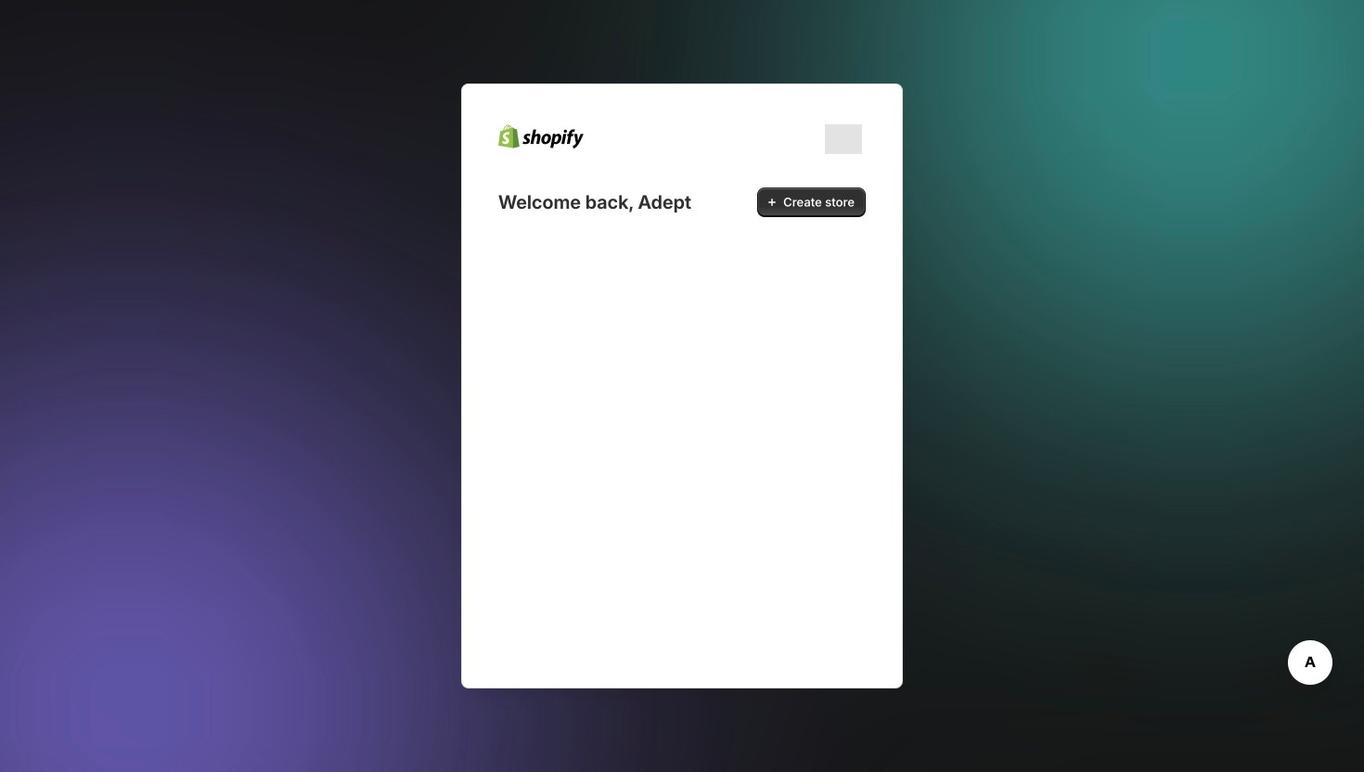 Task type: vqa. For each thing, say whether or not it's contained in the screenshot.
the Shopify image
yes



Task type: describe. For each thing, give the bounding box(es) containing it.
shopify image
[[498, 125, 583, 149]]



